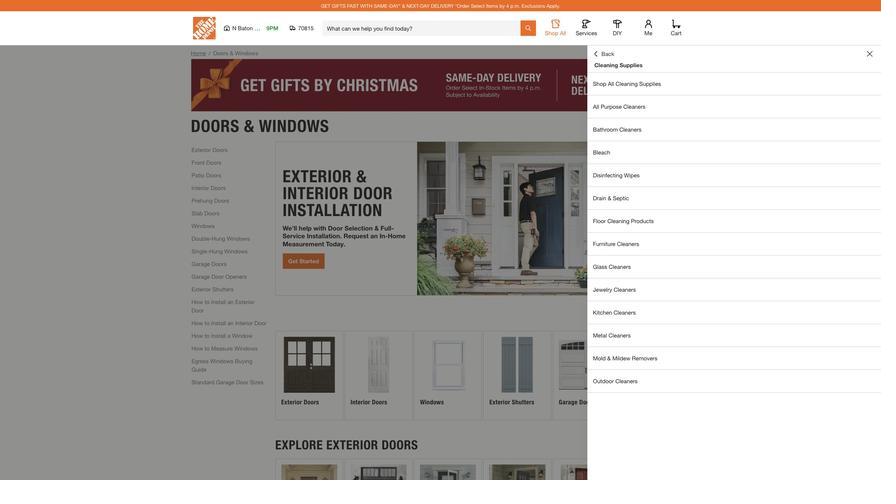Task type: locate. For each thing, give the bounding box(es) containing it.
patio doors
[[192, 172, 221, 178]]

cleaning down cleaning supplies
[[616, 80, 638, 87]]

0 horizontal spatial exterior doors link
[[192, 146, 228, 154]]

to for how to install a window
[[205, 332, 210, 339]]

0 horizontal spatial shop
[[546, 30, 559, 36]]

0 vertical spatial install
[[211, 298, 226, 305]]

an left in-
[[371, 232, 378, 240]]

1 vertical spatial exterior shutters
[[490, 399, 535, 406]]

delivery
[[431, 3, 454, 9]]

0 vertical spatial exterior doors link
[[192, 146, 228, 154]]

0 horizontal spatial garage doors
[[192, 260, 227, 267]]

to up how to install a window
[[205, 320, 210, 326]]

garage doors down single-
[[192, 260, 227, 267]]

glass cleaners link
[[588, 256, 882, 278]]

to for how to measure windows
[[205, 345, 210, 352]]

1 horizontal spatial /
[[667, 301, 669, 308]]

windows inside 'link'
[[227, 235, 250, 242]]

standard
[[192, 379, 215, 385]]

back
[[602, 50, 615, 57]]

disinfecting wipes
[[594, 172, 640, 179]]

outdoor
[[594, 378, 614, 384]]

doors inside prehung doors link
[[214, 197, 229, 204]]

to up egress
[[205, 345, 210, 352]]

1 horizontal spatial exterior shutters
[[490, 399, 535, 406]]

0 horizontal spatial home
[[191, 50, 206, 56]]

bathroom cleaners
[[594, 126, 642, 133]]

cleaners right bathroom
[[620, 126, 642, 133]]

home link
[[191, 50, 206, 56]]

1 vertical spatial interior doors link
[[345, 331, 413, 420]]

doors inside patio doors link
[[206, 172, 221, 178]]

cleaning inside 'link'
[[616, 80, 638, 87]]

hung down double-hung windows 'link' at the left of page
[[209, 248, 223, 254]]

exterior doors link for "front doors" link
[[192, 146, 228, 154]]

0 vertical spatial exterior shutters
[[192, 286, 234, 292]]

drawer close image
[[868, 51, 874, 57]]

prehung
[[192, 197, 213, 204]]

0 horizontal spatial all
[[560, 30, 567, 36]]

an for exterior
[[228, 298, 234, 305]]

double-hung windows
[[192, 235, 250, 242]]

0 vertical spatial garage doors
[[192, 260, 227, 267]]

cart link
[[669, 20, 685, 37]]

2 vertical spatial an
[[228, 320, 234, 326]]

& inside we'll help with door selection & full- service installation. request an in-home measurement today.
[[375, 224, 379, 232]]

services button
[[576, 20, 598, 37]]

metal cleaners link
[[588, 324, 882, 347]]

1 vertical spatial home
[[388, 232, 406, 240]]

cleaners for furniture cleaners
[[618, 240, 640, 247]]

select
[[471, 3, 485, 9]]

garage doors
[[192, 260, 227, 267], [559, 399, 595, 406]]

2 vertical spatial install
[[211, 332, 226, 339]]

1 horizontal spatial shutters
[[512, 399, 535, 406]]

image for exterior doors image
[[281, 337, 338, 393]]

install for window
[[211, 332, 226, 339]]

1 horizontal spatial home
[[388, 232, 406, 240]]

all purpose cleaners
[[594, 103, 646, 110]]

1 vertical spatial garage doors link
[[554, 331, 621, 420]]

shop down apply.
[[546, 30, 559, 36]]

0 vertical spatial exterior shutters link
[[192, 285, 234, 293]]

0 vertical spatial garage doors link
[[192, 260, 227, 268]]

1 vertical spatial an
[[228, 298, 234, 305]]

an up a
[[228, 320, 234, 326]]

image for exterior shutters image
[[490, 337, 546, 393]]

image for garage door openers image
[[629, 337, 685, 393]]

0 horizontal spatial exterior doors
[[192, 146, 228, 153]]

exterior
[[283, 166, 352, 187]]

all left services
[[560, 30, 567, 36]]

0 vertical spatial hung
[[212, 235, 225, 242]]

cleaners right jewelry
[[614, 286, 637, 293]]

1 vertical spatial install
[[211, 320, 226, 326]]

1 horizontal spatial interior
[[235, 320, 253, 326]]

by
[[500, 3, 505, 9]]

cleaners right "metal" at the right of page
[[609, 332, 631, 339]]

egress windows buying guide
[[192, 358, 253, 373]]

single-hung windows
[[192, 248, 248, 254]]

2 horizontal spatial all
[[609, 80, 615, 87]]

how inside how to install an exterior door
[[192, 298, 203, 305]]

cleaning down back
[[595, 62, 619, 68]]

shop up purpose
[[594, 80, 607, 87]]

0 vertical spatial /
[[209, 50, 211, 56]]

how for how to measure windows
[[192, 345, 203, 352]]

1 horizontal spatial shop
[[594, 80, 607, 87]]

doors inside "front doors" link
[[206, 159, 222, 166]]

to up how to measure windows
[[205, 332, 210, 339]]

image for exterior & interior door installation image
[[418, 142, 691, 295]]

an
[[371, 232, 378, 240], [228, 298, 234, 305], [228, 320, 234, 326]]

hung for double-
[[212, 235, 225, 242]]

1 vertical spatial garage doors
[[559, 399, 595, 406]]

services
[[576, 30, 598, 36]]

1 vertical spatial exterior doors link
[[276, 331, 343, 420]]

1 to from the top
[[205, 298, 210, 305]]

shop inside button
[[546, 30, 559, 36]]

cleaners right "kitchen"
[[614, 309, 637, 316]]

egress
[[192, 358, 209, 364]]

hung for single-
[[209, 248, 223, 254]]

with
[[361, 3, 373, 9]]

0 horizontal spatial windows link
[[192, 222, 215, 230]]

exterior shutters link
[[192, 285, 234, 293], [484, 331, 552, 420]]

how to install a window
[[192, 332, 253, 339]]

glass cleaners
[[594, 263, 632, 270]]

get
[[321, 3, 331, 9]]

install inside how to install an exterior door
[[211, 298, 226, 305]]

guide
[[192, 366, 207, 373]]

cleaners down mold & mildew removers
[[616, 378, 638, 384]]

cleaners for glass cleaners
[[609, 263, 632, 270]]

me
[[645, 30, 653, 36]]

standard garage door sizes
[[192, 379, 264, 385]]

shop inside 'link'
[[594, 80, 607, 87]]

furniture
[[594, 240, 616, 247]]

1 horizontal spatial exterior shutters link
[[484, 331, 552, 420]]

how for how to install an exterior door
[[192, 298, 203, 305]]

interior
[[283, 183, 349, 203]]

3 to from the top
[[205, 332, 210, 339]]

2 install from the top
[[211, 320, 226, 326]]

2 how from the top
[[192, 320, 203, 326]]

2 to from the top
[[205, 320, 210, 326]]

1 vertical spatial hung
[[209, 248, 223, 254]]

all for shop all cleaning supplies
[[609, 80, 615, 87]]

explore
[[276, 438, 323, 453]]

all inside 'link'
[[609, 80, 615, 87]]

1 vertical spatial windows link
[[415, 331, 482, 420]]

2 vertical spatial interior
[[351, 399, 371, 406]]

doors
[[213, 50, 229, 56], [191, 116, 240, 136], [213, 146, 228, 153], [206, 159, 222, 166], [206, 172, 221, 178], [211, 184, 226, 191], [214, 197, 229, 204], [205, 210, 220, 216], [212, 260, 227, 267], [304, 399, 319, 406], [372, 399, 388, 406], [580, 399, 595, 406], [382, 438, 419, 453]]

/ for 2
[[667, 301, 669, 308]]

all for shop all
[[560, 30, 567, 36]]

door
[[328, 224, 343, 232], [212, 273, 224, 280], [192, 307, 204, 314], [255, 320, 267, 326], [236, 379, 249, 385]]

install up how to install a window
[[211, 320, 226, 326]]

an inside how to install an exterior door
[[228, 298, 234, 305]]

windows inside egress windows buying guide
[[210, 358, 234, 364]]

1 install from the top
[[211, 298, 226, 305]]

4 how from the top
[[192, 345, 203, 352]]

exterior & interior door installation
[[283, 166, 393, 220]]

how
[[192, 298, 203, 305], [192, 320, 203, 326], [192, 332, 203, 339], [192, 345, 203, 352]]

metal cleaners
[[594, 332, 631, 339]]

windows link
[[192, 222, 215, 230], [415, 331, 482, 420]]

1 horizontal spatial all
[[594, 103, 600, 110]]

all down cleaning supplies
[[609, 80, 615, 87]]

3 how from the top
[[192, 332, 203, 339]]

1 horizontal spatial garage doors
[[559, 399, 595, 406]]

1 horizontal spatial exterior doors link
[[276, 331, 343, 420]]

kitchen cleaners link
[[588, 301, 882, 324]]

0 horizontal spatial /
[[209, 50, 211, 56]]

1 vertical spatial /
[[667, 301, 669, 308]]

to down garage door openers link
[[205, 298, 210, 305]]

hung inside 'link'
[[212, 235, 225, 242]]

outdoor cleaners link
[[588, 370, 882, 393]]

0 horizontal spatial interior
[[192, 184, 209, 191]]

all inside button
[[560, 30, 567, 36]]

0 vertical spatial an
[[371, 232, 378, 240]]

to inside how to install an exterior door
[[205, 298, 210, 305]]

0 horizontal spatial shutters
[[213, 286, 234, 292]]

/
[[209, 50, 211, 56], [667, 301, 669, 308]]

all left purpose
[[594, 103, 600, 110]]

hung
[[212, 235, 225, 242], [209, 248, 223, 254]]

install for exterior
[[211, 298, 226, 305]]

shop all
[[546, 30, 567, 36]]

exterior doors link
[[192, 146, 228, 154], [276, 331, 343, 420]]

diy
[[614, 30, 623, 36]]

to
[[205, 298, 210, 305], [205, 320, 210, 326], [205, 332, 210, 339], [205, 345, 210, 352]]

garage doors inside garage doors link
[[559, 399, 595, 406]]

image for front doors image
[[281, 465, 338, 480]]

interior doors
[[192, 184, 226, 191], [351, 399, 388, 406]]

cleaning right floor
[[608, 218, 630, 224]]

home / doors & windows
[[191, 50, 258, 56]]

cleaners right the glass
[[609, 263, 632, 270]]

an inside we'll help with door selection & full- service installation. request an in-home measurement today.
[[371, 232, 378, 240]]

cleaners for bathroom cleaners
[[620, 126, 642, 133]]

0 vertical spatial all
[[560, 30, 567, 36]]

1 horizontal spatial windows link
[[415, 331, 482, 420]]

home
[[191, 50, 206, 56], [388, 232, 406, 240]]

1 vertical spatial cleaning
[[616, 80, 638, 87]]

0 vertical spatial interior doors link
[[192, 184, 226, 192]]

menu
[[588, 73, 882, 393]]

1 vertical spatial supplies
[[640, 80, 662, 87]]

floor
[[594, 218, 606, 224]]

0 vertical spatial exterior doors
[[192, 146, 228, 153]]

shutters
[[213, 286, 234, 292], [512, 399, 535, 406]]

how to install an exterior door
[[192, 298, 255, 314]]

wipes
[[625, 172, 640, 179]]

fast
[[347, 3, 359, 9]]

1 how from the top
[[192, 298, 203, 305]]

products
[[632, 218, 654, 224]]

feedback link image
[[872, 119, 882, 157]]

home down 'full-'
[[388, 232, 406, 240]]

furniture cleaners link
[[588, 233, 882, 255]]

removers
[[633, 355, 658, 362]]

a
[[228, 332, 231, 339]]

menu containing shop all cleaning supplies
[[588, 73, 882, 393]]

image for patio doors image
[[351, 465, 407, 480]]

supplies inside shop all cleaning supplies 'link'
[[640, 80, 662, 87]]

garage doors link
[[192, 260, 227, 268], [554, 331, 621, 420]]

supplies
[[620, 62, 643, 68], [640, 80, 662, 87]]

1 vertical spatial shutters
[[512, 399, 535, 406]]

an up how to install an interior door
[[228, 298, 234, 305]]

garage doors down the outdoor
[[559, 399, 595, 406]]

cleaners for kitchen cleaners
[[614, 309, 637, 316]]

home down the home depot logo
[[191, 50, 206, 56]]

0 horizontal spatial interior doors
[[192, 184, 226, 191]]

1 vertical spatial all
[[609, 80, 615, 87]]

cleaners down floor cleaning products
[[618, 240, 640, 247]]

0 vertical spatial windows link
[[192, 222, 215, 230]]

3 install from the top
[[211, 332, 226, 339]]

0 vertical spatial shop
[[546, 30, 559, 36]]

mold & mildew removers
[[594, 355, 658, 362]]

front
[[192, 159, 205, 166]]

p.m.
[[511, 3, 521, 9]]

1 horizontal spatial interior doors
[[351, 399, 388, 406]]

door inside how to install an exterior door
[[192, 307, 204, 314]]

/ inside home / doors & windows
[[209, 50, 211, 56]]

2
[[663, 301, 667, 308]]

4 to from the top
[[205, 345, 210, 352]]

image for screen doors image
[[490, 465, 546, 480]]

interior doors link
[[192, 184, 226, 192], [345, 331, 413, 420]]

cleaning
[[595, 62, 619, 68], [616, 80, 638, 87], [608, 218, 630, 224]]

slab doors
[[192, 210, 220, 216]]

request
[[344, 232, 369, 240]]

image for interior doors image
[[351, 337, 407, 393]]

image for security doors image
[[559, 465, 615, 480]]

image for garage doors image
[[559, 337, 615, 393]]

next-
[[407, 3, 421, 9]]

install up how to install an interior door
[[211, 298, 226, 305]]

0 vertical spatial cleaning
[[595, 62, 619, 68]]

1 vertical spatial exterior shutters link
[[484, 331, 552, 420]]

in-
[[380, 232, 388, 240]]

kitchen cleaners
[[594, 309, 637, 316]]

hung up the 'single-hung windows' at the left of page
[[212, 235, 225, 242]]

install left a
[[211, 332, 226, 339]]

1 vertical spatial shop
[[594, 80, 607, 87]]

1 vertical spatial exterior doors
[[281, 399, 319, 406]]

standard garage door sizes link
[[192, 378, 264, 386]]

egress windows buying guide link
[[192, 357, 268, 374]]



Task type: describe. For each thing, give the bounding box(es) containing it.
install for interior
[[211, 320, 226, 326]]

to for how to install an interior door
[[205, 320, 210, 326]]

get gifts fast with same-day* & next-day delivery *order select items by 4 p.m. exclusions apply.
[[321, 3, 561, 9]]

how for how to install an interior door
[[192, 320, 203, 326]]

outdoor cleaners
[[594, 378, 638, 384]]

0 horizontal spatial interior doors link
[[192, 184, 226, 192]]

floor cleaning products link
[[588, 210, 882, 232]]

get started link
[[283, 254, 325, 269]]

single-hung windows link
[[192, 247, 248, 255]]

1 horizontal spatial garage doors link
[[554, 331, 621, 420]]

0 vertical spatial supplies
[[620, 62, 643, 68]]

70815 button
[[290, 25, 314, 32]]

how to install a window link
[[192, 331, 253, 340]]

full-
[[381, 224, 394, 232]]

drain & septic
[[594, 195, 630, 201]]

double-hung windows link
[[192, 234, 250, 243]]

n
[[233, 25, 237, 31]]

bleach link
[[588, 141, 882, 164]]

glass
[[594, 263, 608, 270]]

baton
[[238, 25, 253, 31]]

4
[[507, 3, 510, 9]]

front doors link
[[192, 158, 222, 167]]

an for interior
[[228, 320, 234, 326]]

0 horizontal spatial garage doors link
[[192, 260, 227, 268]]

shop all cleaning supplies
[[594, 80, 662, 87]]

slab doors link
[[192, 209, 220, 217]]

/ for home
[[209, 50, 211, 56]]

0 vertical spatial interior doors
[[192, 184, 226, 191]]

prehung doors link
[[192, 196, 229, 205]]

0 horizontal spatial exterior shutters
[[192, 286, 234, 292]]

help
[[299, 224, 312, 232]]

prehung doors
[[192, 197, 229, 204]]

how to install an interior door link
[[192, 319, 267, 327]]

home inside we'll help with door selection & full- service installation. request an in-home measurement today.
[[388, 232, 406, 240]]

sizes
[[250, 379, 264, 385]]

items
[[486, 3, 499, 9]]

service
[[283, 232, 305, 240]]

exterior doors link for rightmost interior doors link
[[276, 331, 343, 420]]

how to measure windows
[[192, 345, 258, 352]]

installation.
[[307, 232, 342, 240]]

all purpose cleaners link
[[588, 95, 882, 118]]

me button
[[638, 20, 660, 37]]

bleach
[[594, 149, 611, 156]]

shop for shop all cleaning supplies
[[594, 80, 607, 87]]

1 vertical spatial interior
[[235, 320, 253, 326]]

diy button
[[607, 20, 629, 37]]

rouge
[[255, 25, 271, 31]]

apply.
[[547, 3, 561, 9]]

how for how to install a window
[[192, 332, 203, 339]]

door inside we'll help with door selection & full- service installation. request an in-home measurement today.
[[328, 224, 343, 232]]

explore exterior doors
[[276, 438, 419, 453]]

2 / 3
[[663, 301, 673, 308]]

*order
[[456, 3, 470, 9]]

70815
[[298, 25, 314, 31]]

1 horizontal spatial exterior doors
[[281, 399, 319, 406]]

2 vertical spatial cleaning
[[608, 218, 630, 224]]

patio doors link
[[192, 171, 221, 179]]

image for windows image
[[420, 337, 477, 393]]

we'll
[[283, 224, 297, 232]]

front doors
[[192, 159, 222, 166]]

to for how to install an exterior door
[[205, 298, 210, 305]]

door
[[354, 183, 393, 203]]

how to install an exterior door link
[[192, 298, 268, 315]]

shop all cleaning supplies link
[[588, 73, 882, 95]]

1 vertical spatial interior doors
[[351, 399, 388, 406]]

& inside exterior & interior door installation
[[357, 166, 367, 187]]

installation
[[283, 200, 383, 220]]

0 vertical spatial shutters
[[213, 286, 234, 292]]

doors & windows
[[191, 116, 330, 136]]

2 horizontal spatial interior
[[351, 399, 371, 406]]

drain
[[594, 195, 607, 201]]

kitchen
[[594, 309, 613, 316]]

exclusions
[[522, 3, 546, 9]]

day
[[421, 3, 430, 9]]

shop for shop all
[[546, 30, 559, 36]]

selection
[[345, 224, 373, 232]]

gifts
[[332, 3, 346, 9]]

double-
[[192, 235, 212, 242]]

What can we help you find today? search field
[[327, 21, 521, 36]]

the home depot logo image
[[193, 17, 216, 39]]

image for storm doors image
[[420, 465, 477, 480]]

mold & mildew removers link
[[588, 347, 882, 370]]

openers
[[226, 273, 247, 280]]

bathroom
[[594, 126, 618, 133]]

1 horizontal spatial interior doors link
[[345, 331, 413, 420]]

get started
[[289, 258, 319, 265]]

metal
[[594, 332, 608, 339]]

sponsored banner image
[[191, 59, 691, 112]]

shop all button
[[545, 20, 567, 37]]

cleaners right purpose
[[624, 103, 646, 110]]

cleaners for metal cleaners
[[609, 332, 631, 339]]

single-
[[192, 248, 209, 254]]

started
[[300, 258, 319, 265]]

0 vertical spatial home
[[191, 50, 206, 56]]

exterior inside how to install an exterior door
[[235, 298, 255, 305]]

drain & septic link
[[588, 187, 882, 209]]

patio
[[192, 172, 205, 178]]

cleaners for jewelry cleaners
[[614, 286, 637, 293]]

purpose
[[601, 103, 622, 110]]

day*
[[390, 3, 401, 9]]

cleaners for outdoor cleaners
[[616, 378, 638, 384]]

2 vertical spatial all
[[594, 103, 600, 110]]

floor cleaning products
[[594, 218, 654, 224]]

cart
[[672, 30, 682, 36]]

septic
[[614, 195, 630, 201]]

buying
[[235, 358, 253, 364]]

how to install an interior door
[[192, 320, 267, 326]]

0 vertical spatial interior
[[192, 184, 209, 191]]

0 horizontal spatial exterior shutters link
[[192, 285, 234, 293]]

3
[[669, 301, 673, 308]]

how to measure windows link
[[192, 344, 258, 353]]

doors inside slab doors link
[[205, 210, 220, 216]]



Task type: vqa. For each thing, say whether or not it's contained in the screenshot.
&
yes



